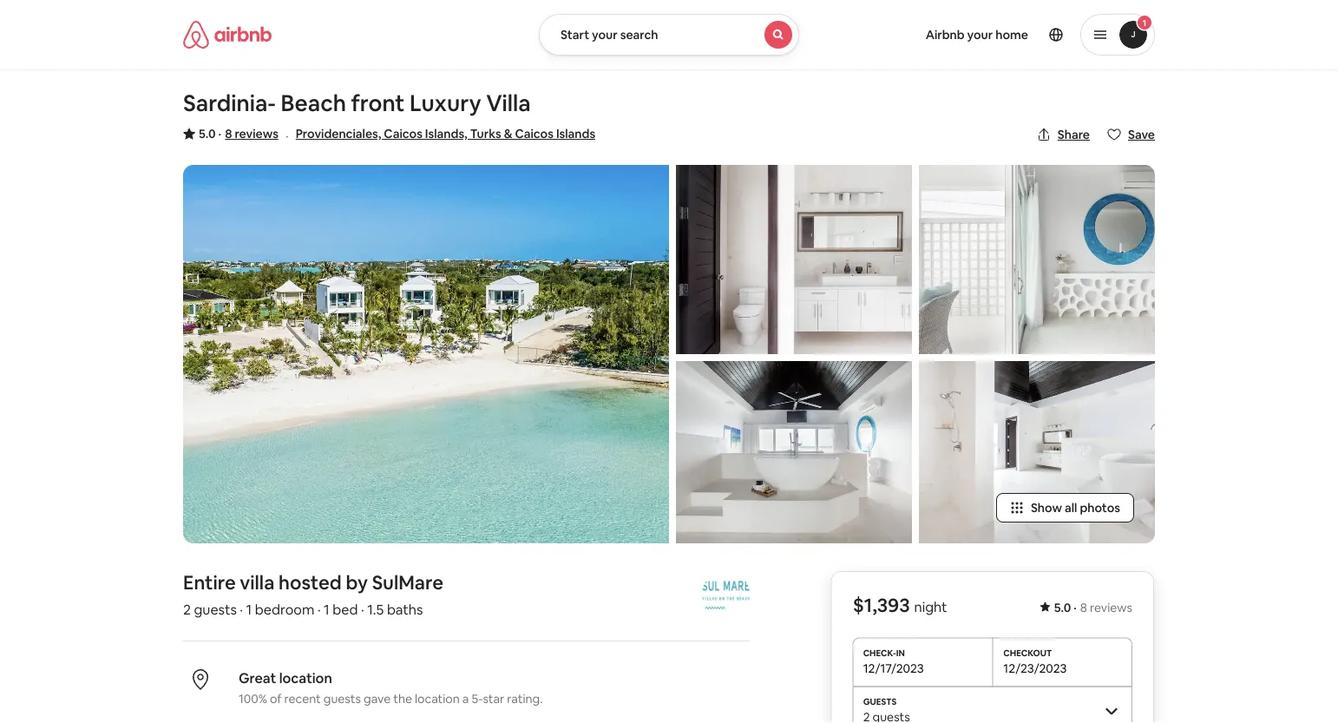 Task type: locate. For each thing, give the bounding box(es) containing it.
night
[[915, 598, 948, 616]]

0 horizontal spatial your
[[592, 27, 618, 43]]

1 horizontal spatial your
[[968, 27, 993, 43]]

your for start
[[592, 27, 618, 43]]

0 vertical spatial reviews
[[235, 126, 279, 142]]

start your search
[[561, 27, 659, 43]]

1 your from the left
[[592, 27, 618, 43]]

0 horizontal spatial reviews
[[235, 126, 279, 142]]

0 vertical spatial 5.0
[[199, 126, 216, 142]]

Start your search search field
[[539, 14, 800, 56]]

1 horizontal spatial caicos
[[515, 126, 554, 142]]

0 vertical spatial 8
[[225, 126, 232, 142]]

2 your from the left
[[968, 27, 993, 43]]

save
[[1129, 127, 1156, 142]]

sardinia- beach front luxury villa image 1 image
[[183, 165, 669, 543]]

sardinia-
[[183, 89, 276, 118]]

airbnb your home
[[926, 27, 1029, 43]]

location
[[279, 669, 332, 687], [415, 691, 460, 707]]

providenciales,
[[296, 126, 381, 142]]

5.0 · 8 reviews down sardinia-
[[199, 126, 279, 142]]

sardinia- beach front luxury villa image 3 image
[[676, 361, 913, 543]]

0 horizontal spatial guests
[[194, 600, 237, 618]]

0 horizontal spatial 8
[[225, 126, 232, 142]]

all
[[1065, 500, 1078, 516]]

12/23/2023
[[1004, 660, 1067, 676]]

your for airbnb
[[968, 27, 993, 43]]

your left home
[[968, 27, 993, 43]]

caicos right the &
[[515, 126, 554, 142]]

1 vertical spatial 5.0
[[1055, 600, 1072, 615]]

1.5
[[367, 600, 384, 618]]

caicos down front
[[384, 126, 423, 142]]

villa
[[486, 89, 531, 118]]

your inside button
[[592, 27, 618, 43]]

your inside profile element
[[968, 27, 993, 43]]

great
[[239, 669, 276, 687]]

villa
[[240, 570, 275, 595]]

1 horizontal spatial location
[[415, 691, 460, 707]]

of
[[270, 691, 282, 707]]

8
[[225, 126, 232, 142], [1081, 600, 1088, 615]]

0 vertical spatial 5.0 · 8 reviews
[[199, 126, 279, 142]]

recent
[[284, 691, 321, 707]]

reviews
[[235, 126, 279, 142], [1091, 600, 1133, 615]]

0 horizontal spatial location
[[279, 669, 332, 687]]

1 vertical spatial 8
[[1081, 600, 1088, 615]]

1 horizontal spatial 5.0 · 8 reviews
[[1055, 600, 1133, 615]]

guests for villa
[[194, 600, 237, 618]]

1
[[1143, 17, 1147, 28], [246, 600, 252, 618], [324, 600, 330, 618]]

1 vertical spatial guests
[[324, 691, 361, 707]]

bed
[[333, 600, 358, 618]]

1 horizontal spatial guests
[[324, 691, 361, 707]]

sardinia- beach front luxury villa image 4 image
[[919, 165, 1156, 354]]

location up recent
[[279, 669, 332, 687]]

bedroom
[[255, 600, 315, 618]]

your
[[592, 27, 618, 43], [968, 27, 993, 43]]

guests inside "entire villa hosted by sulmare 2 guests · 1 bedroom · 1 bed · 1.5 baths"
[[194, 600, 237, 618]]

0 horizontal spatial 1
[[246, 600, 252, 618]]

sardinia- beach front luxury villa image 2 image
[[676, 165, 913, 354]]

caicos
[[384, 126, 423, 142], [515, 126, 554, 142]]

a
[[463, 691, 469, 707]]

the
[[393, 691, 412, 707]]

guests left gave on the left bottom of the page
[[324, 691, 361, 707]]

1 horizontal spatial 5.0
[[1055, 600, 1072, 615]]

sardinia- beach front luxury villa image 5 image
[[919, 361, 1156, 543]]

guests
[[194, 600, 237, 618], [324, 691, 361, 707]]

0 vertical spatial guests
[[194, 600, 237, 618]]

0 horizontal spatial 5.0 · 8 reviews
[[199, 126, 279, 142]]

baths
[[387, 600, 423, 618]]

5.0 · 8 reviews
[[199, 126, 279, 142], [1055, 600, 1133, 615]]

location left the "a"
[[415, 691, 460, 707]]

home
[[996, 27, 1029, 43]]

turks
[[470, 126, 502, 142]]

· providenciales, caicos islands, turks & caicos islands
[[286, 126, 596, 144]]

learn more about the host, sulmare. image
[[702, 571, 750, 620], [702, 571, 750, 620]]

share button
[[1030, 120, 1097, 149]]

your right "start"
[[592, 27, 618, 43]]

luxury
[[410, 89, 482, 118]]

save button
[[1101, 120, 1163, 149]]

12/17/2023
[[864, 660, 924, 676]]

5.0
[[199, 126, 216, 142], [1055, 600, 1072, 615]]

5.0 · 8 reviews up 12/23/2023
[[1055, 600, 1133, 615]]

1 vertical spatial reviews
[[1091, 600, 1133, 615]]

guests down entire
[[194, 600, 237, 618]]

5.0 up 12/23/2023
[[1055, 600, 1072, 615]]

2 horizontal spatial 1
[[1143, 17, 1147, 28]]

0 horizontal spatial caicos
[[384, 126, 423, 142]]

airbnb your home link
[[916, 16, 1039, 53]]

start
[[561, 27, 590, 43]]

by sulmare
[[346, 570, 444, 595]]

profile element
[[820, 0, 1156, 69]]

guests for location
[[324, 691, 361, 707]]

·
[[218, 126, 222, 142], [286, 126, 289, 144], [1074, 600, 1077, 615], [240, 600, 243, 618], [318, 600, 321, 618], [361, 600, 364, 618]]

guests inside great location 100% of recent guests gave the location a 5-star rating.
[[324, 691, 361, 707]]

1 vertical spatial 5.0 · 8 reviews
[[1055, 600, 1133, 615]]

2 caicos from the left
[[515, 126, 554, 142]]

5.0 down sardinia-
[[199, 126, 216, 142]]

front
[[351, 89, 405, 118]]



Task type: describe. For each thing, give the bounding box(es) containing it.
2
[[183, 600, 191, 618]]

rating.
[[507, 691, 543, 707]]

0 vertical spatial location
[[279, 669, 332, 687]]

islands,
[[425, 126, 468, 142]]

share
[[1058, 127, 1090, 142]]

hosted
[[279, 570, 342, 595]]

1 vertical spatial location
[[415, 691, 460, 707]]

$1,393
[[853, 593, 911, 618]]

great location 100% of recent guests gave the location a 5-star rating.
[[239, 669, 543, 707]]

show
[[1031, 500, 1063, 516]]

$1,393 night
[[853, 593, 948, 618]]

&
[[504, 126, 513, 142]]

5-
[[472, 691, 483, 707]]

search
[[621, 27, 659, 43]]

100%
[[239, 691, 267, 707]]

1 horizontal spatial 1
[[324, 600, 330, 618]]

entire villa hosted by sulmare 2 guests · 1 bedroom · 1 bed · 1.5 baths
[[183, 570, 444, 618]]

photos
[[1080, 500, 1121, 516]]

1 horizontal spatial reviews
[[1091, 600, 1133, 615]]

gave
[[364, 691, 391, 707]]

entire
[[183, 570, 236, 595]]

show all photos
[[1031, 500, 1121, 516]]

star
[[483, 691, 505, 707]]

beach
[[281, 89, 346, 118]]

1 inside 1 dropdown button
[[1143, 17, 1147, 28]]

8 reviews button
[[225, 125, 279, 142]]

0 horizontal spatial 5.0
[[199, 126, 216, 142]]

1 caicos from the left
[[384, 126, 423, 142]]

show all photos button
[[997, 493, 1135, 523]]

airbnb
[[926, 27, 965, 43]]

start your search button
[[539, 14, 800, 56]]

1 button
[[1081, 14, 1156, 56]]

islands
[[556, 126, 596, 142]]

sardinia- beach front luxury villa
[[183, 89, 531, 118]]

1 horizontal spatial 8
[[1081, 600, 1088, 615]]

providenciales, caicos islands, turks & caicos islands button
[[296, 123, 596, 144]]

· inside · providenciales, caicos islands, turks & caicos islands
[[286, 126, 289, 144]]



Task type: vqa. For each thing, say whether or not it's contained in the screenshot.
$1,393 Night
yes



